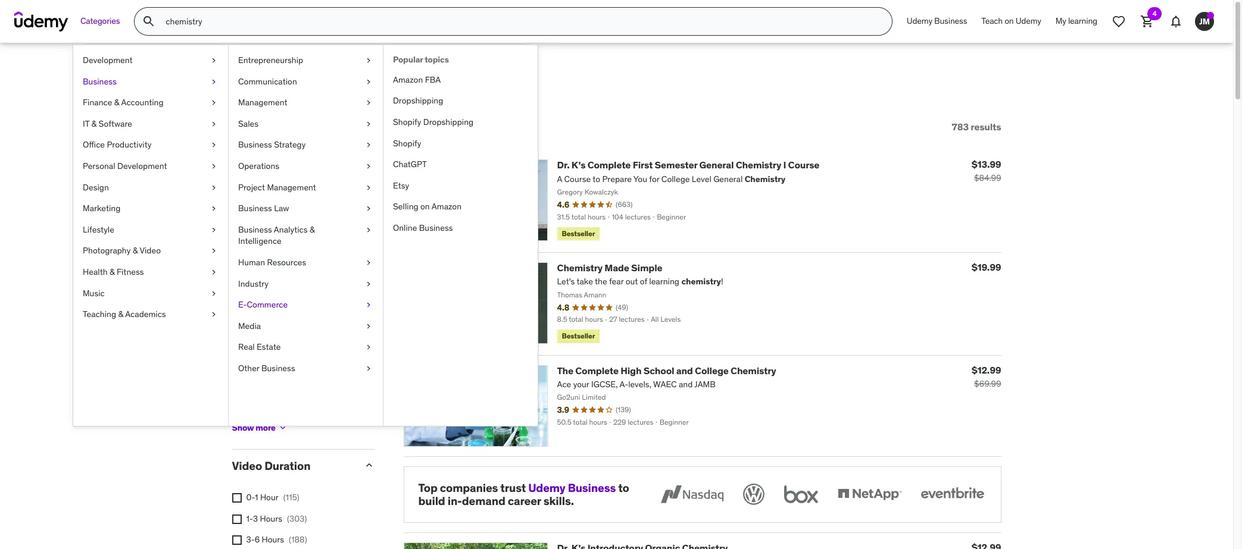 Task type: vqa. For each thing, say whether or not it's contained in the screenshot.
the a
no



Task type: locate. For each thing, give the bounding box(es) containing it.
teach on udemy link
[[975, 7, 1049, 36]]

0 vertical spatial amazon
[[393, 74, 423, 85]]

sales link
[[229, 114, 383, 135]]

0 horizontal spatial video
[[140, 246, 161, 256]]

amazon down etsy 'link'
[[432, 202, 462, 212]]

popular topics
[[393, 54, 449, 65]]

i
[[784, 159, 787, 171]]

results for 783 results for "chemistry"
[[270, 70, 332, 95]]

& for teaching & academics
[[118, 309, 123, 320]]

xsmall image inside project management link
[[364, 182, 374, 194]]

0 vertical spatial small image
[[240, 121, 252, 133]]

xsmall image inside office productivity link
[[209, 140, 219, 151]]

the
[[557, 365, 574, 377]]

1 vertical spatial 783
[[953, 121, 969, 133]]

4.5
[[290, 203, 302, 213]]

chemistry made simple
[[557, 262, 663, 274]]

development down categories dropdown button
[[83, 55, 133, 66]]

xsmall image inside entrepreneurship link
[[364, 55, 374, 66]]

xsmall image inside teaching & academics link
[[209, 309, 219, 321]]

xsmall image inside business analytics & intelligence link
[[364, 224, 374, 236]]

xsmall image inside the business link
[[209, 76, 219, 88]]

to
[[619, 481, 630, 495]]

& for health & fitness
[[110, 267, 115, 278]]

design link
[[73, 177, 228, 199]]

language
[[232, 302, 284, 316]]

dr. k's complete first semester general chemistry i course link
[[557, 159, 820, 171]]

783 for 783 results for "chemistry"
[[232, 70, 266, 95]]

box image
[[781, 482, 821, 508]]

simple
[[632, 262, 663, 274]]

$12.99
[[972, 364, 1002, 376]]

1 vertical spatial small image
[[363, 302, 375, 314]]

human resources link
[[229, 253, 383, 274]]

0 vertical spatial results
[[270, 70, 332, 95]]

complete right the
[[576, 365, 619, 377]]

chatgpt link
[[384, 154, 538, 176]]

dropshipping
[[393, 96, 443, 106], [424, 117, 474, 128]]

xsmall image inside business law link
[[364, 203, 374, 215]]

shopify dropshipping link
[[384, 112, 538, 133]]

up right 4.5
[[311, 203, 321, 213]]

business inside business analytics & intelligence
[[238, 224, 272, 235]]

shopify for shopify
[[393, 138, 422, 149]]

1 horizontal spatial udemy business link
[[900, 7, 975, 36]]

on right "selling"
[[421, 202, 430, 212]]

xsmall image inside business strategy link
[[364, 140, 374, 151]]

xsmall image inside lifestyle link
[[209, 224, 219, 236]]

1 horizontal spatial 783
[[953, 121, 969, 133]]

show more button
[[232, 417, 288, 441]]

filter button
[[232, 109, 285, 146]]

xsmall image inside media link
[[364, 321, 374, 333]]

up for 4.5 & up
[[311, 203, 321, 213]]

3.0 & up
[[290, 266, 321, 277]]

xsmall image
[[209, 55, 219, 66], [364, 55, 374, 66], [209, 76, 219, 88], [209, 97, 219, 109], [209, 118, 219, 130], [209, 140, 219, 151], [209, 182, 219, 194], [364, 182, 374, 194], [209, 224, 219, 236], [364, 257, 374, 269], [209, 267, 219, 279], [364, 279, 374, 290], [364, 321, 374, 333], [364, 342, 374, 354], [364, 363, 374, 375], [232, 379, 242, 388], [232, 494, 242, 504]]

notifications image
[[1170, 14, 1184, 29]]

0 vertical spatial hours
[[260, 514, 282, 525]]

(34)
[[269, 356, 284, 367]]

operations link
[[229, 156, 383, 177]]

783 for 783 results
[[953, 121, 969, 133]]

video down lifestyle link
[[140, 246, 161, 256]]

udemy business link left the to
[[529, 481, 616, 495]]

0 horizontal spatial small image
[[240, 121, 252, 133]]

xsmall image inside marketing link
[[209, 203, 219, 215]]

video up 0-
[[232, 460, 262, 474]]

finance & accounting
[[83, 97, 164, 108]]

english (684)
[[246, 335, 298, 346]]

business left the to
[[568, 481, 616, 495]]

eventbrite image
[[918, 482, 987, 508]]

xsmall image inside communication link
[[364, 76, 374, 88]]

amazon down popular on the left top of page
[[393, 74, 423, 85]]

xsmall image inside management link
[[364, 97, 374, 109]]

real
[[238, 342, 255, 353]]

chemistry left the i
[[736, 159, 782, 171]]

hours right 6
[[262, 535, 284, 546]]

1 horizontal spatial small image
[[363, 302, 375, 314]]

0 horizontal spatial 783
[[232, 70, 266, 95]]

results up '$13.99'
[[971, 121, 1002, 133]]

business inside e-commerce element
[[419, 223, 453, 234]]

1 horizontal spatial udemy
[[907, 16, 933, 26]]

finance & accounting link
[[73, 92, 228, 114]]

xsmall image inside human resources link
[[364, 257, 374, 269]]

xsmall image inside "industry" link
[[364, 279, 374, 290]]

0 vertical spatial shopify
[[393, 117, 422, 128]]

hours right "3"
[[260, 514, 282, 525]]

xsmall image inside the operations link
[[364, 161, 374, 173]]

business down selling on amazon
[[419, 223, 453, 234]]

categories
[[80, 16, 120, 26]]

industry link
[[229, 274, 383, 295]]

music link
[[73, 283, 228, 305]]

amazon
[[393, 74, 423, 85], [432, 202, 462, 212]]

up
[[311, 203, 321, 213], [312, 224, 321, 235], [312, 266, 321, 277]]

xsmall image for sales
[[364, 118, 374, 130]]

it
[[83, 118, 90, 129]]

xsmall image inside personal development link
[[209, 161, 219, 173]]

1 shopify from the top
[[393, 117, 422, 128]]

xsmall image inside music link
[[209, 288, 219, 300]]

1 horizontal spatial amazon
[[432, 202, 462, 212]]

1 vertical spatial udemy business link
[[529, 481, 616, 495]]

management down communication
[[238, 97, 287, 108]]

wishlist image
[[1112, 14, 1127, 29]]

business
[[935, 16, 968, 26], [83, 76, 117, 87], [238, 140, 272, 150], [238, 203, 272, 214], [419, 223, 453, 234], [238, 224, 272, 235], [262, 363, 295, 374], [568, 481, 616, 495]]

0 vertical spatial 783
[[232, 70, 266, 95]]

duration
[[265, 460, 311, 474]]

chemistry left made
[[557, 262, 603, 274]]

0 vertical spatial complete
[[588, 159, 631, 171]]

e-
[[238, 300, 247, 311]]

xsmall image for business law
[[364, 203, 374, 215]]

selling on amazon link
[[384, 197, 538, 218]]

1 vertical spatial video
[[232, 460, 262, 474]]

1 horizontal spatial on
[[1005, 16, 1014, 26]]

ratings button
[[232, 169, 354, 184]]

office productivity link
[[73, 135, 228, 156]]

ratings
[[232, 169, 273, 184]]

real estate
[[238, 342, 281, 353]]

popular
[[393, 54, 423, 65]]

on for amazon
[[421, 202, 430, 212]]

xsmall image
[[364, 76, 374, 88], [364, 97, 374, 109], [364, 118, 374, 130], [364, 140, 374, 151], [209, 161, 219, 173], [364, 161, 374, 173], [209, 203, 219, 215], [364, 203, 374, 215], [364, 224, 374, 236], [209, 246, 219, 257], [209, 288, 219, 300], [364, 300, 374, 311], [209, 309, 219, 321], [232, 336, 242, 346], [232, 357, 242, 367], [232, 400, 242, 409], [278, 424, 288, 433], [232, 515, 242, 525], [232, 536, 242, 546]]

xsmall image for media
[[364, 321, 374, 333]]

1 vertical spatial management
[[267, 182, 316, 193]]

on right teach
[[1005, 16, 1014, 26]]

teaching
[[83, 309, 116, 320]]

skills.
[[544, 495, 574, 509]]

1 vertical spatial hours
[[262, 535, 284, 546]]

chemistry
[[736, 159, 782, 171], [557, 262, 603, 274], [731, 365, 777, 377]]

0 vertical spatial management
[[238, 97, 287, 108]]

shopify down "chemistry"
[[393, 117, 422, 128]]

design
[[83, 182, 109, 193]]

made
[[605, 262, 630, 274]]

chatgpt
[[393, 159, 427, 170]]

high
[[621, 365, 642, 377]]

online business
[[393, 223, 453, 234]]

online business link
[[384, 218, 538, 239]]

results inside status
[[971, 121, 1002, 133]]

xsmall image inside real estate link
[[364, 342, 374, 354]]

fba
[[425, 74, 441, 85]]

xsmall image for other business
[[364, 363, 374, 375]]

0 vertical spatial on
[[1005, 16, 1014, 26]]

results
[[270, 70, 332, 95], [971, 121, 1002, 133]]

xsmall image inside design link
[[209, 182, 219, 194]]

xsmall image inside other business link
[[364, 363, 374, 375]]

business strategy link
[[229, 135, 383, 156]]

udemy business link left teach
[[900, 7, 975, 36]]

chemistry right college
[[731, 365, 777, 377]]

0 horizontal spatial on
[[421, 202, 430, 212]]

1 vertical spatial up
[[312, 224, 321, 235]]

0 horizontal spatial udemy
[[529, 481, 566, 495]]

build
[[419, 495, 445, 509]]

management inside management link
[[238, 97, 287, 108]]

0 vertical spatial chemistry
[[736, 159, 782, 171]]

dropshipping down dropshipping link
[[424, 117, 474, 128]]

xsmall image for it & software
[[209, 118, 219, 130]]

2 shopify from the top
[[393, 138, 422, 149]]

1 vertical spatial shopify
[[393, 138, 422, 149]]

submit search image
[[142, 14, 156, 29]]

business up intelligence
[[238, 224, 272, 235]]

xsmall image for real estate
[[364, 342, 374, 354]]

1 horizontal spatial video
[[232, 460, 262, 474]]

& for 3.0 & up
[[304, 266, 310, 277]]

small image inside filter button
[[240, 121, 252, 133]]

xsmall image inside health & fitness link
[[209, 267, 219, 279]]

shopify dropshipping
[[393, 117, 474, 128]]

development down office productivity link
[[117, 161, 167, 172]]

&
[[114, 97, 119, 108], [92, 118, 97, 129], [304, 203, 309, 213], [304, 224, 310, 235], [310, 224, 315, 235], [133, 246, 138, 256], [304, 266, 310, 277], [110, 267, 115, 278], [118, 309, 123, 320]]

(684)
[[279, 335, 298, 346]]

udemy image
[[14, 11, 69, 32]]

show more
[[232, 423, 276, 434]]

xsmall image for operations
[[364, 161, 374, 173]]

photography & video
[[83, 246, 161, 256]]

xsmall image for development
[[209, 55, 219, 66]]

& for 4.0 & up
[[304, 224, 310, 235]]

(303)
[[287, 514, 307, 525]]

1-3 hours (303)
[[246, 514, 307, 525]]

on inside e-commerce element
[[421, 202, 430, 212]]

2 horizontal spatial udemy
[[1016, 16, 1042, 26]]

business law
[[238, 203, 289, 214]]

2 vertical spatial up
[[312, 266, 321, 277]]

it & software link
[[73, 114, 228, 135]]

xsmall image for lifestyle
[[209, 224, 219, 236]]

volkswagen image
[[741, 482, 767, 508]]

1 vertical spatial on
[[421, 202, 430, 212]]

xsmall image inside finance & accounting link
[[209, 97, 219, 109]]

xsmall image inside show more button
[[278, 424, 288, 433]]

xsmall image inside it & software link
[[209, 118, 219, 130]]

finance
[[83, 97, 112, 108]]

teach
[[982, 16, 1003, 26]]

1 horizontal spatial results
[[971, 121, 1002, 133]]

(188)
[[289, 535, 307, 546]]

2 vertical spatial chemistry
[[731, 365, 777, 377]]

1 vertical spatial development
[[117, 161, 167, 172]]

xsmall image inside the photography & video link
[[209, 246, 219, 257]]

xsmall image inside development link
[[209, 55, 219, 66]]

video duration button
[[232, 460, 354, 474]]

complete right k's
[[588, 159, 631, 171]]

up right 4.0
[[312, 224, 321, 235]]

0 horizontal spatial results
[[270, 70, 332, 95]]

chemistry for dr. k's complete first semester general chemistry i course
[[736, 159, 782, 171]]

small image
[[240, 121, 252, 133], [363, 302, 375, 314]]

other business
[[238, 363, 295, 374]]

0 vertical spatial up
[[311, 203, 321, 213]]

netapp image
[[836, 482, 904, 508]]

selling on amazon
[[393, 202, 462, 212]]

1 vertical spatial amazon
[[432, 202, 462, 212]]

top
[[419, 481, 438, 495]]

xsmall image for communication
[[364, 76, 374, 88]]

management up 4.5
[[267, 182, 316, 193]]

0 vertical spatial udemy business link
[[900, 7, 975, 36]]

4
[[1153, 9, 1157, 18]]

nasdaq image
[[658, 482, 727, 508]]

783 inside status
[[953, 121, 969, 133]]

1 vertical spatial results
[[971, 121, 1002, 133]]

teaching & academics link
[[73, 305, 228, 326]]

business up 'finance'
[[83, 76, 117, 87]]

online
[[393, 223, 417, 234]]

shopify up chatgpt
[[393, 138, 422, 149]]

1 vertical spatial chemistry
[[557, 262, 603, 274]]

up right 3.0
[[312, 266, 321, 277]]

xsmall image inside e-commerce link
[[364, 300, 374, 311]]

industry
[[238, 279, 269, 289]]

results down entrepreneurship on the left top of page
[[270, 70, 332, 95]]

4.5 & up
[[290, 203, 321, 213]]

human resources
[[238, 257, 306, 268]]

dropshipping down "chemistry"
[[393, 96, 443, 106]]

xsmall image inside sales "link"
[[364, 118, 374, 130]]

0 vertical spatial video
[[140, 246, 161, 256]]



Task type: describe. For each thing, give the bounding box(es) containing it.
xsmall image for entrepreneurship
[[364, 55, 374, 66]]

general
[[700, 159, 734, 171]]

xsmall image for business
[[209, 76, 219, 88]]

chemistry for the complete high school and college chemistry
[[731, 365, 777, 377]]

categories button
[[73, 7, 127, 36]]

strategy
[[274, 140, 306, 150]]

dr. k's complete first semester general chemistry i course
[[557, 159, 820, 171]]

xsmall image for industry
[[364, 279, 374, 290]]

you have alerts image
[[1208, 12, 1215, 19]]

business link
[[73, 71, 228, 92]]

health
[[83, 267, 108, 278]]

xsmall image for e-commerce
[[364, 300, 374, 311]]

0 horizontal spatial udemy business link
[[529, 481, 616, 495]]

small image
[[363, 460, 375, 472]]

demand
[[462, 495, 506, 509]]

783 results
[[953, 121, 1002, 133]]

up for 3.0 & up
[[312, 266, 321, 277]]

academics
[[125, 309, 166, 320]]

& inside business analytics & intelligence
[[310, 224, 315, 235]]

on for udemy
[[1005, 16, 1014, 26]]

office productivity
[[83, 140, 152, 150]]

personal development
[[83, 161, 167, 172]]

e-commerce link
[[229, 295, 383, 316]]

xsmall image for management
[[364, 97, 374, 109]]

$69.99
[[975, 379, 1002, 389]]

xsmall image for finance & accounting
[[209, 97, 219, 109]]

personal
[[83, 161, 115, 172]]

sales
[[238, 118, 259, 129]]

results for 783 results
[[971, 121, 1002, 133]]

operations
[[238, 161, 280, 172]]

college
[[695, 365, 729, 377]]

xsmall image for business analytics & intelligence
[[364, 224, 374, 236]]

career
[[508, 495, 541, 509]]

law
[[274, 203, 289, 214]]

video duration
[[232, 460, 311, 474]]

accounting
[[121, 97, 164, 108]]

xsmall image for project management
[[364, 182, 374, 194]]

hours for 1-3 hours
[[260, 514, 282, 525]]

4.0 & up
[[290, 224, 321, 235]]

development link
[[73, 50, 228, 71]]

xsmall image for show more
[[278, 424, 288, 433]]

hours for 3-6 hours
[[262, 535, 284, 546]]

xsmall image for teaching & academics
[[209, 309, 219, 321]]

resources
[[267, 257, 306, 268]]

1 vertical spatial dropshipping
[[424, 117, 474, 128]]

xsmall image for office productivity
[[209, 140, 219, 151]]

العربية
[[246, 356, 264, 367]]

lifestyle link
[[73, 220, 228, 241]]

$13.99 $84.99
[[972, 159, 1002, 184]]

xsmall image for health & fitness
[[209, 267, 219, 279]]

entrepreneurship link
[[229, 50, 383, 71]]

marketing link
[[73, 199, 228, 220]]

0 vertical spatial development
[[83, 55, 133, 66]]

3
[[253, 514, 258, 525]]

human
[[238, 257, 265, 268]]

0 vertical spatial dropshipping
[[393, 96, 443, 106]]

e-commerce element
[[383, 45, 538, 427]]

the complete high school and college chemistry link
[[557, 365, 777, 377]]

personal development link
[[73, 156, 228, 177]]

xsmall image for personal development
[[209, 161, 219, 173]]

Search for anything text field
[[163, 11, 878, 32]]

1-
[[246, 514, 253, 525]]

hour
[[260, 493, 279, 504]]

xsmall image for photography & video
[[209, 246, 219, 257]]

management inside project management link
[[267, 182, 316, 193]]

business down project
[[238, 203, 272, 214]]

project management
[[238, 182, 316, 193]]

to build in-demand career skills.
[[419, 481, 630, 509]]

jm link
[[1191, 7, 1220, 36]]

media link
[[229, 316, 383, 337]]

udemy business
[[907, 16, 968, 26]]

selling
[[393, 202, 419, 212]]

media
[[238, 321, 261, 332]]

1 vertical spatial complete
[[576, 365, 619, 377]]

3.0
[[290, 266, 302, 277]]

783 results status
[[953, 121, 1002, 133]]

& for it & software
[[92, 118, 97, 129]]

business down estate
[[262, 363, 295, 374]]

etsy
[[393, 180, 409, 191]]

3-6 hours (188)
[[246, 535, 307, 546]]

communication
[[238, 76, 297, 87]]

business down filter
[[238, 140, 272, 150]]

xsmall image for design
[[209, 182, 219, 194]]

estate
[[257, 342, 281, 353]]

office
[[83, 140, 105, 150]]

dropshipping link
[[384, 91, 538, 112]]

xsmall image for marketing
[[209, 203, 219, 215]]

0 horizontal spatial amazon
[[393, 74, 423, 85]]

photography & video link
[[73, 241, 228, 262]]

amazon fba link
[[384, 70, 538, 91]]

business left teach
[[935, 16, 968, 26]]

first
[[633, 159, 653, 171]]

language button
[[232, 302, 354, 316]]

analytics
[[274, 224, 308, 235]]

my learning link
[[1049, 7, 1105, 36]]

xsmall image for human resources
[[364, 257, 374, 269]]

english
[[246, 335, 274, 346]]

the complete high school and college chemistry
[[557, 365, 777, 377]]

commerce
[[247, 300, 288, 311]]

in-
[[448, 495, 462, 509]]

xsmall image for music
[[209, 288, 219, 300]]

& for 4.5 & up
[[304, 203, 309, 213]]

software
[[99, 118, 132, 129]]

xsmall image for business strategy
[[364, 140, 374, 151]]

shopify for shopify dropshipping
[[393, 117, 422, 128]]

amazon fba
[[393, 74, 441, 85]]

business law link
[[229, 199, 383, 220]]

1
[[255, 493, 258, 504]]

4 link
[[1134, 7, 1162, 36]]

business analytics & intelligence link
[[229, 220, 383, 253]]

up for 4.0 & up
[[312, 224, 321, 235]]

lifestyle
[[83, 224, 114, 235]]

& for photography & video
[[133, 246, 138, 256]]

other
[[238, 363, 260, 374]]

it & software
[[83, 118, 132, 129]]

music
[[83, 288, 105, 299]]

(115)
[[283, 493, 300, 504]]

$13.99
[[972, 159, 1002, 171]]

shopping cart with 4 items image
[[1141, 14, 1155, 29]]

& for finance & accounting
[[114, 97, 119, 108]]

learning
[[1069, 16, 1098, 26]]

entrepreneurship
[[238, 55, 303, 66]]



